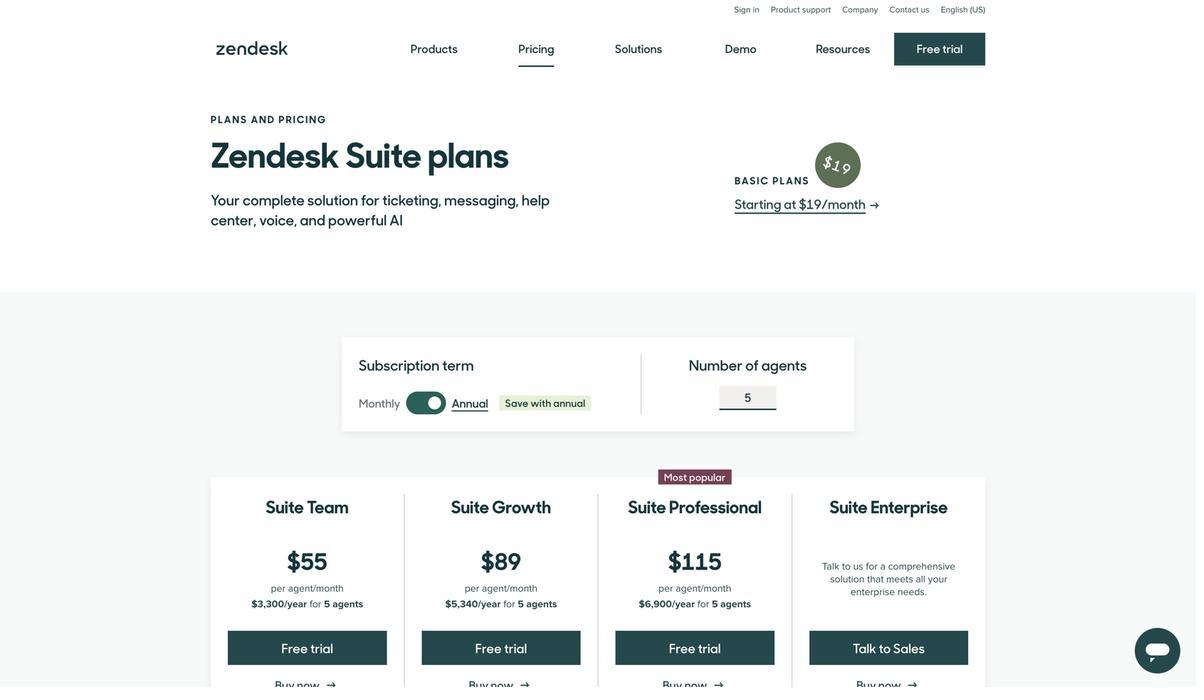 Task type: vqa. For each thing, say whether or not it's contained in the screenshot.
Product support link
yes



Task type: describe. For each thing, give the bounding box(es) containing it.
$55 per agent/month $3,300 /year for 5 agents
[[252, 543, 363, 611]]

sales
[[894, 639, 925, 657]]

$6,900
[[639, 599, 672, 611]]

your
[[211, 190, 240, 209]]

agents for $55
[[333, 599, 363, 611]]

us inside talk to us for a comprehensive solution that meets all your enterprise needs.
[[854, 561, 864, 573]]

suite for $115
[[629, 493, 666, 518]]

per for $89
[[465, 583, 480, 595]]

pricing-calculator-input number field
[[720, 386, 777, 410]]

sign
[[735, 5, 751, 15]]

/year for $89
[[478, 599, 501, 611]]

plans inside plans and pricing zendesk suite plans
[[428, 127, 509, 177]]

company link
[[843, 5, 879, 15]]

english (us)
[[942, 5, 986, 15]]

your
[[929, 574, 948, 586]]

meets
[[887, 574, 914, 586]]

/year for $115
[[672, 599, 695, 611]]

plans
[[211, 111, 248, 126]]

sign in
[[735, 5, 760, 15]]

company
[[843, 5, 879, 15]]

voice,
[[259, 209, 297, 229]]

solutions
[[615, 40, 663, 56]]

trial for $89
[[504, 639, 527, 657]]

$89 per agent/month $5,340 /year for 5 agents
[[445, 543, 557, 611]]

needs.
[[898, 587, 928, 598]]

contact us link
[[890, 5, 930, 15]]

trial for $115
[[698, 639, 721, 657]]

for inside talk to us for a comprehensive solution that meets all your enterprise needs.
[[867, 561, 878, 573]]

talk for talk to us for a comprehensive solution that meets all your enterprise needs.
[[823, 561, 840, 573]]

that
[[868, 574, 884, 586]]

and inside your complete solution for ticketing, messaging, help center, voice, and powerful ai
[[300, 209, 326, 229]]

center,
[[211, 209, 257, 229]]

suite inside plans and pricing zendesk suite plans
[[346, 127, 422, 177]]

agent/month for $89
[[482, 583, 538, 595]]

(us)
[[971, 5, 986, 15]]

and inside plans and pricing zendesk suite plans
[[251, 111, 276, 126]]

$5,340
[[445, 599, 478, 611]]

plans and pricing zendesk suite plans
[[211, 111, 509, 177]]

english
[[942, 5, 969, 15]]

trial inside global-header banner
[[943, 40, 963, 56]]

professional
[[670, 493, 762, 518]]

zendesk image
[[217, 41, 288, 55]]

pricing
[[519, 40, 555, 56]]

most popular
[[665, 470, 726, 484]]

/year for $55
[[284, 599, 307, 611]]

5 for $55
[[324, 599, 330, 611]]

demo
[[726, 40, 757, 56]]

contact us
[[890, 5, 930, 15]]

for for $89
[[504, 599, 516, 611]]

pricing
[[279, 111, 327, 126]]

product support
[[771, 5, 831, 15]]

a
[[881, 561, 886, 573]]

basic
[[735, 173, 770, 187]]

popular
[[690, 470, 726, 484]]

starting
[[735, 194, 782, 213]]

growth
[[493, 493, 551, 518]]

product support link
[[771, 5, 831, 15]]

most
[[665, 470, 687, 484]]

messaging,
[[445, 190, 519, 209]]

contact
[[890, 5, 919, 15]]

free trial for $55
[[282, 639, 333, 657]]

per for $55
[[271, 583, 286, 595]]

of
[[746, 355, 759, 375]]

suite professional
[[629, 493, 762, 518]]

1 horizontal spatial plans
[[773, 173, 810, 187]]

agent/month for $55
[[288, 583, 344, 595]]

complete
[[243, 190, 305, 209]]

subscription
[[359, 355, 440, 375]]

for inside your complete solution for ticketing, messaging, help center, voice, and powerful ai
[[361, 190, 380, 209]]

suite team
[[266, 493, 349, 518]]

to for sales
[[879, 639, 891, 657]]

$89
[[481, 543, 522, 577]]

0 vertical spatial $19
[[821, 151, 856, 180]]

suite for $55
[[266, 493, 304, 518]]

$115
[[669, 543, 722, 577]]

starting at $19 / month
[[735, 194, 866, 213]]

at
[[784, 194, 797, 213]]

free trial inside global-header banner
[[917, 40, 963, 56]]

demo link
[[726, 31, 757, 67]]

help
[[522, 190, 550, 209]]

free for $55
[[282, 639, 308, 657]]

trial for $55
[[310, 639, 333, 657]]

monthly
[[359, 395, 401, 411]]

$115 per agent/month $6,900 /year for 5 agents
[[639, 543, 752, 611]]

free for $115
[[670, 639, 696, 657]]

solution inside your complete solution for ticketing, messaging, help center, voice, and powerful ai
[[308, 190, 358, 209]]

basic plans
[[735, 173, 810, 187]]

talk to sales link
[[810, 631, 969, 665]]



Task type: locate. For each thing, give the bounding box(es) containing it.
for for $55
[[310, 599, 322, 611]]

for down $115
[[698, 599, 710, 611]]

$19 right at
[[799, 194, 822, 213]]

0 vertical spatial to
[[843, 561, 851, 573]]

free trial down $6,900
[[670, 639, 721, 657]]

plans
[[428, 127, 509, 177], [773, 173, 810, 187]]

talk left the a
[[823, 561, 840, 573]]

0 horizontal spatial to
[[843, 561, 851, 573]]

your complete solution for ticketing, messaging, help center, voice, and powerful ai
[[211, 190, 550, 229]]

solution left the that on the right bottom of the page
[[831, 574, 865, 586]]

per up $5,340
[[465, 583, 480, 595]]

5 down $55
[[324, 599, 330, 611]]

per
[[271, 583, 286, 595], [465, 583, 480, 595], [659, 583, 674, 595]]

1 horizontal spatial 5
[[518, 599, 524, 611]]

for inside '$115 per agent/month $6,900 /year for 5 agents'
[[698, 599, 710, 611]]

agents inside $55 per agent/month $3,300 /year for 5 agents
[[333, 599, 363, 611]]

agent/month down $55
[[288, 583, 344, 595]]

agents
[[762, 355, 807, 375], [333, 599, 363, 611], [527, 599, 557, 611], [721, 599, 752, 611]]

ticketing,
[[383, 190, 442, 209]]

1 /year from the left
[[284, 599, 307, 611]]

agents inside $89 per agent/month $5,340 /year for 5 agents
[[527, 599, 557, 611]]

free down contact us in the top right of the page
[[917, 40, 941, 56]]

$19 up month
[[821, 151, 856, 180]]

talk
[[823, 561, 840, 573], [853, 639, 877, 657]]

number
[[689, 355, 743, 375]]

save
[[506, 396, 529, 410]]

suite enterprise
[[830, 493, 948, 518]]

plans up the messaging,
[[428, 127, 509, 177]]

/year
[[284, 599, 307, 611], [478, 599, 501, 611], [672, 599, 695, 611]]

1 vertical spatial to
[[879, 639, 891, 657]]

/year inside $89 per agent/month $5,340 /year for 5 agents
[[478, 599, 501, 611]]

comprehensive
[[889, 561, 956, 573]]

solution right voice,
[[308, 190, 358, 209]]

0 vertical spatial us
[[921, 5, 930, 15]]

3 /year from the left
[[672, 599, 695, 611]]

for inside $89 per agent/month $5,340 /year for 5 agents
[[504, 599, 516, 611]]

0 horizontal spatial talk
[[823, 561, 840, 573]]

agents inside '$115 per agent/month $6,900 /year for 5 agents'
[[721, 599, 752, 611]]

for down $89
[[504, 599, 516, 611]]

term
[[443, 355, 474, 375]]

save with annual
[[506, 396, 586, 410]]

1 vertical spatial solution
[[831, 574, 865, 586]]

0 horizontal spatial per
[[271, 583, 286, 595]]

suite
[[346, 127, 422, 177], [266, 493, 304, 518], [452, 493, 489, 518], [629, 493, 666, 518], [830, 493, 868, 518]]

talk for talk to sales
[[853, 639, 877, 657]]

free trial
[[917, 40, 963, 56], [282, 639, 333, 657], [476, 639, 527, 657], [670, 639, 721, 657]]

agent/month
[[288, 583, 344, 595], [482, 583, 538, 595], [676, 583, 732, 595]]

free trial down $5,340
[[476, 639, 527, 657]]

and right voice,
[[300, 209, 326, 229]]

free down $5,340
[[476, 639, 502, 657]]

suite growth
[[452, 493, 551, 518]]

suite up ticketing,
[[346, 127, 422, 177]]

$55
[[287, 543, 328, 577]]

to
[[843, 561, 851, 573], [879, 639, 891, 657]]

free trial link down english
[[895, 33, 986, 66]]

5 inside '$115 per agent/month $6,900 /year for 5 agents'
[[712, 599, 718, 611]]

in
[[753, 5, 760, 15]]

0 horizontal spatial solution
[[308, 190, 358, 209]]

1 horizontal spatial us
[[921, 5, 930, 15]]

plans up at
[[773, 173, 810, 187]]

free for $89
[[476, 639, 502, 657]]

trial
[[943, 40, 963, 56], [310, 639, 333, 657], [504, 639, 527, 657], [698, 639, 721, 657]]

3 agent/month from the left
[[676, 583, 732, 595]]

agents for $89
[[527, 599, 557, 611]]

1 horizontal spatial /year
[[478, 599, 501, 611]]

0 horizontal spatial us
[[854, 561, 864, 573]]

free inside global-header banner
[[917, 40, 941, 56]]

annual
[[452, 395, 488, 411]]

talk to us for a comprehensive solution that meets all your enterprise needs.
[[823, 561, 956, 598]]

per inside $55 per agent/month $3,300 /year for 5 agents
[[271, 583, 286, 595]]

talk inside talk to us for a comprehensive solution that meets all your enterprise needs.
[[823, 561, 840, 573]]

1 vertical spatial and
[[300, 209, 326, 229]]

product
[[771, 5, 801, 15]]

zendesk
[[211, 127, 340, 177]]

suite left team
[[266, 493, 304, 518]]

us inside global-header banner
[[921, 5, 930, 15]]

for left ai
[[361, 190, 380, 209]]

sign in link
[[735, 5, 760, 15]]

0 horizontal spatial /year
[[284, 599, 307, 611]]

free trial link down $5,340
[[422, 631, 581, 665]]

free trial down english
[[917, 40, 963, 56]]

5 down $115
[[712, 599, 718, 611]]

solution inside talk to us for a comprehensive solution that meets all your enterprise needs.
[[831, 574, 865, 586]]

agent/month inside '$115 per agent/month $6,900 /year for 5 agents'
[[676, 583, 732, 595]]

5 for $115
[[712, 599, 718, 611]]

5 down $89
[[518, 599, 524, 611]]

2 horizontal spatial agent/month
[[676, 583, 732, 595]]

3 5 from the left
[[712, 599, 718, 611]]

and
[[251, 111, 276, 126], [300, 209, 326, 229]]

/year down $115
[[672, 599, 695, 611]]

for left the a
[[867, 561, 878, 573]]

5 inside $55 per agent/month $3,300 /year for 5 agents
[[324, 599, 330, 611]]

resources
[[816, 40, 871, 56]]

2 horizontal spatial per
[[659, 583, 674, 595]]

annual
[[554, 396, 586, 410]]

1 horizontal spatial talk
[[853, 639, 877, 657]]

1 horizontal spatial agent/month
[[482, 583, 538, 595]]

us left the a
[[854, 561, 864, 573]]

5
[[324, 599, 330, 611], [518, 599, 524, 611], [712, 599, 718, 611]]

1 horizontal spatial and
[[300, 209, 326, 229]]

free trial link for $115
[[616, 631, 775, 665]]

support
[[803, 5, 831, 15]]

1 vertical spatial us
[[854, 561, 864, 573]]

free trial down the $3,300
[[282, 639, 333, 657]]

per up $6,900
[[659, 583, 674, 595]]

1 horizontal spatial to
[[879, 639, 891, 657]]

/year down $89
[[478, 599, 501, 611]]

to inside talk to us for a comprehensive solution that meets all your enterprise needs.
[[843, 561, 851, 573]]

2 horizontal spatial /year
[[672, 599, 695, 611]]

us right contact
[[921, 5, 930, 15]]

1 vertical spatial $19
[[799, 194, 822, 213]]

with
[[531, 396, 552, 410]]

free trial link down $6,900
[[616, 631, 775, 665]]

per inside $89 per agent/month $5,340 /year for 5 agents
[[465, 583, 480, 595]]

number of agents
[[689, 355, 807, 375]]

talk left the sales at the right of page
[[853, 639, 877, 657]]

solution
[[308, 190, 358, 209], [831, 574, 865, 586]]

0 horizontal spatial agent/month
[[288, 583, 344, 595]]

talk inside talk to sales link
[[853, 639, 877, 657]]

1 agent/month from the left
[[288, 583, 344, 595]]

agent/month inside $89 per agent/month $5,340 /year for 5 agents
[[482, 583, 538, 595]]

/year inside '$115 per agent/month $6,900 /year for 5 agents'
[[672, 599, 695, 611]]

0 vertical spatial solution
[[308, 190, 358, 209]]

5 inside $89 per agent/month $5,340 /year for 5 agents
[[518, 599, 524, 611]]

talk to sales
[[853, 639, 925, 657]]

agent/month inside $55 per agent/month $3,300 /year for 5 agents
[[288, 583, 344, 595]]

us
[[921, 5, 930, 15], [854, 561, 864, 573]]

2 per from the left
[[465, 583, 480, 595]]

english (us) link
[[942, 5, 986, 15]]

subscription term
[[359, 355, 474, 375]]

agent/month for $115
[[676, 583, 732, 595]]

1 horizontal spatial solution
[[831, 574, 865, 586]]

suite left growth
[[452, 493, 489, 518]]

free trial for $89
[[476, 639, 527, 657]]

suite left enterprise at the bottom
[[830, 493, 868, 518]]

3 per from the left
[[659, 583, 674, 595]]

free down the $3,300
[[282, 639, 308, 657]]

2 /year from the left
[[478, 599, 501, 611]]

all
[[916, 574, 926, 586]]

global-header banner
[[0, 0, 1197, 78]]

agent/month down $115
[[676, 583, 732, 595]]

0 vertical spatial talk
[[823, 561, 840, 573]]

free down $6,900
[[670, 639, 696, 657]]

suite for $89
[[452, 493, 489, 518]]

month
[[828, 194, 866, 213]]

1 horizontal spatial per
[[465, 583, 480, 595]]

agents for $115
[[721, 599, 752, 611]]

free trial link down the $3,300
[[228, 631, 387, 665]]

0 horizontal spatial plans
[[428, 127, 509, 177]]

free trial link
[[895, 33, 986, 66], [228, 631, 387, 665], [422, 631, 581, 665], [616, 631, 775, 665]]

agent/month down $89
[[482, 583, 538, 595]]

suite down "most"
[[629, 493, 666, 518]]

to left the a
[[843, 561, 851, 573]]

for down $55
[[310, 599, 322, 611]]

enterprise
[[851, 587, 896, 598]]

for for $115
[[698, 599, 710, 611]]

to left the sales at the right of page
[[879, 639, 891, 657]]

2 5 from the left
[[518, 599, 524, 611]]

/
[[822, 194, 828, 213]]

to for us
[[843, 561, 851, 573]]

/year inside $55 per agent/month $3,300 /year for 5 agents
[[284, 599, 307, 611]]

1 5 from the left
[[324, 599, 330, 611]]

free trial link for $55
[[228, 631, 387, 665]]

free trial for $115
[[670, 639, 721, 657]]

free trial link for $89
[[422, 631, 581, 665]]

1 per from the left
[[271, 583, 286, 595]]

5 for $89
[[518, 599, 524, 611]]

team
[[307, 493, 349, 518]]

0 horizontal spatial and
[[251, 111, 276, 126]]

powerful
[[328, 209, 387, 229]]

0 vertical spatial and
[[251, 111, 276, 126]]

$3,300
[[252, 599, 284, 611]]

1 vertical spatial talk
[[853, 639, 877, 657]]

products
[[411, 40, 458, 56]]

2 horizontal spatial 5
[[712, 599, 718, 611]]

2 agent/month from the left
[[482, 583, 538, 595]]

per inside '$115 per agent/month $6,900 /year for 5 agents'
[[659, 583, 674, 595]]

enterprise
[[871, 493, 948, 518]]

per for $115
[[659, 583, 674, 595]]

for
[[361, 190, 380, 209], [867, 561, 878, 573], [310, 599, 322, 611], [504, 599, 516, 611], [698, 599, 710, 611]]

per up the $3,300
[[271, 583, 286, 595]]

$19
[[821, 151, 856, 180], [799, 194, 822, 213]]

for inside $55 per agent/month $3,300 /year for 5 agents
[[310, 599, 322, 611]]

and right plans
[[251, 111, 276, 126]]

ai
[[390, 209, 403, 229]]

/year down $55
[[284, 599, 307, 611]]

0 horizontal spatial 5
[[324, 599, 330, 611]]



